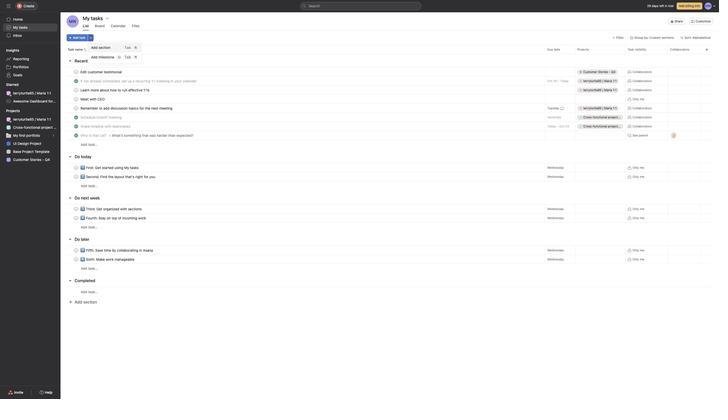 Task type: describe. For each thing, give the bounding box(es) containing it.
base
[[13, 150, 21, 154]]

linked projects for 3️⃣ third: get organized with sections cell
[[575, 205, 626, 214]]

sections
[[662, 36, 674, 40]]

remember to add discussion topics for the next meeting cell
[[61, 104, 545, 113]]

insights element
[[0, 46, 61, 80]]

custom
[[650, 36, 661, 40]]

parent
[[639, 134, 648, 137]]

stories
[[30, 158, 41, 162]]

add task… row for do today
[[61, 181, 719, 191]]

only me for linked projects for 3️⃣ third: get organized with sections cell
[[633, 207, 644, 211]]

wednesday for 5️⃣ fifth: save time by collaborating in asana cell
[[547, 249, 564, 253]]

group by: custom sections
[[634, 36, 674, 40]]

linked projects for meet with ceo cell
[[575, 95, 626, 104]]

2 tab from the top
[[125, 55, 131, 59]]

see
[[633, 134, 638, 137]]

insights
[[6, 48, 19, 52]]

projects element
[[0, 106, 61, 165]]

do later
[[75, 237, 89, 242]]

completed image for 'learn more about how to run effective 1:1s' text box
[[73, 87, 79, 93]]

days
[[652, 4, 659, 8]]

terryturtle85 for awesome
[[13, 91, 34, 95]]

task
[[79, 36, 85, 40]]

home link
[[3, 15, 58, 23]]

completed image for 2️⃣ second: find the layout that's right for you text field
[[73, 174, 79, 180]]

2 collaborators row from the top
[[61, 85, 719, 95]]

oct 19 – today
[[547, 79, 569, 83]]

only for linked projects for 2️⃣ second: find the layout that's right for you cell
[[633, 175, 639, 179]]

starred element
[[0, 80, 74, 106]]

n
[[135, 46, 137, 50]]

1:1 for project
[[47, 117, 51, 122]]

portfolios link
[[3, 63, 58, 71]]

4 collapse task list for this section image from the top
[[68, 279, 72, 283]]

date
[[554, 48, 560, 51]]

files
[[132, 24, 140, 28]]

insights button
[[0, 48, 19, 53]]

customize button
[[689, 18, 713, 25]]

goals
[[13, 73, 22, 77]]

project
[[41, 125, 53, 130]]

completed image for edit customer testimonial text box
[[73, 69, 79, 75]]

my tasks link
[[3, 23, 58, 32]]

recently assigned
[[75, 59, 109, 63]]

by:
[[644, 36, 649, 40]]

Who is that cat? text field
[[79, 133, 108, 138]]

completed checkbox for share timeline with teammates text field
[[73, 123, 79, 130]]

completed image for 3️⃣ third: get organized with sections text field
[[73, 206, 79, 212]]

week
[[90, 196, 100, 201]]

section inside "menu item"
[[99, 45, 110, 50]]

add section button
[[67, 298, 99, 307]]

task name
[[68, 48, 83, 51]]

header do today tree grid
[[61, 163, 719, 191]]

completed checkbox for edit customer testimonial text box
[[73, 69, 79, 75]]

share timeline with teammates cell
[[61, 122, 545, 131]]

add inside header do next week tree grid
[[81, 225, 87, 230]]

completed image for remember to add discussion topics for the next meeting text field at left
[[73, 105, 79, 111]]

schedule kickoff meeting cell
[[61, 113, 545, 122]]

do for do today
[[75, 155, 80, 159]]

‹
[[109, 133, 111, 138]]

customer stories - q4
[[13, 158, 50, 162]]

add billing info
[[679, 4, 700, 8]]

search list box
[[300, 2, 421, 10]]

add milestone
[[91, 55, 114, 59]]

project inside ui design project link
[[30, 142, 41, 146]]

completed image for who is that cat? text box
[[73, 133, 79, 139]]

add billing info button
[[677, 3, 703, 10]]

linked projects for 5️⃣ fifth: save time by collaborating in asana cell
[[575, 246, 626, 255]]

project inside base project template link
[[22, 150, 34, 154]]

task… inside header recently assigned tree grid
[[88, 143, 98, 147]]

completed checkbox for 3️⃣ third: get organized with sections text field
[[73, 206, 79, 212]]

recently assigned button
[[75, 57, 109, 66]]

goals link
[[3, 71, 58, 79]]

ascending image
[[84, 48, 87, 51]]

my first portfolio
[[13, 133, 40, 138]]

group
[[634, 36, 643, 40]]

more actions image
[[89, 36, 92, 39]]

learn more about how to run effective 1:1s cell
[[61, 86, 545, 95]]

completed image for meet with ceo text box
[[73, 96, 79, 102]]

hide sidebar image
[[7, 4, 11, 8]]

collaborators for edit customer testimonial cell
[[633, 70, 652, 74]]

me for linked projects for 4️⃣ fourth: stay on top of incoming work cell
[[640, 216, 644, 220]]

add task… row for do next week
[[61, 223, 719, 232]]

help
[[45, 391, 52, 395]]

calendar link
[[111, 24, 126, 31]]

add task… row for do later
[[61, 264, 719, 273]]

5 task… from the top
[[88, 290, 98, 294]]

create button
[[15, 2, 38, 10]]

task… for next
[[88, 225, 98, 230]]

linked projects for who is that cat? cell
[[575, 131, 626, 140]]

search
[[309, 4, 320, 8]]

add task… for later
[[81, 267, 98, 271]]

1 vertical spatial –
[[557, 125, 559, 128]]

completed image for if not already scheduled, set up a recurring 1:1 meeting in your calendar text field
[[73, 78, 79, 84]]

task for task name
[[68, 48, 74, 51]]

only me for linked projects for 4️⃣ fourth: stay on top of incoming work cell
[[633, 216, 644, 220]]

collaborators for remember to add discussion topics for the next meeting cell on the top
[[633, 106, 652, 110]]

add task… for today
[[81, 184, 98, 188]]

0 vertical spatial projects
[[577, 48, 589, 51]]

customize
[[696, 19, 711, 23]]

today
[[81, 155, 91, 159]]

my tasks
[[13, 25, 28, 30]]

completed checkbox for 4️⃣ fourth: stay on top of incoming work text field
[[73, 215, 79, 221]]

completed checkbox for "6️⃣ sixth: make work manageable" text field
[[73, 257, 79, 263]]

add task… button inside header recently assigned tree grid
[[81, 142, 98, 148]]

collaborators for learn more about how to run effective 1:1s cell
[[633, 88, 652, 92]]

add task… button for later
[[81, 266, 98, 272]]

add inside "menu item"
[[91, 45, 98, 50]]

wednesday for "2️⃣ second: find the layout that's right for you" cell
[[547, 175, 564, 179]]

1 vertical spatial oct
[[559, 125, 565, 128]]

⇧
[[118, 55, 121, 59]]

0 vertical spatial –
[[558, 79, 559, 83]]

4️⃣ Fourth: Stay on top of incoming work text field
[[79, 216, 148, 221]]

later
[[81, 237, 89, 242]]

show options image
[[105, 16, 109, 20]]

milestone
[[99, 55, 114, 59]]

template
[[35, 150, 50, 154]]

something
[[124, 133, 141, 138]]

customer stories - q4 link
[[3, 156, 58, 164]]

6️⃣ sixth: make work manageable cell
[[61, 255, 545, 264]]

Edit customer testimonial text field
[[79, 69, 123, 75]]

completed checkbox for 'learn more about how to run effective 1:1s' text box
[[73, 87, 79, 93]]

board
[[95, 24, 105, 28]]

Learn more about how to run effective 1:1s text field
[[79, 88, 151, 93]]

see parent
[[633, 134, 648, 137]]

starred button
[[0, 82, 19, 87]]

section inside button
[[83, 300, 97, 305]]

first
[[19, 133, 25, 138]]

do next week
[[75, 196, 100, 201]]

next
[[81, 196, 89, 201]]

completed image for 1️⃣ first: get started using my tasks text field on the top left of page
[[73, 165, 79, 171]]

header recently assigned tree grid
[[61, 67, 719, 149]]

collaborators for the if not already scheduled, set up a recurring 1:1 meeting in your calendar cell
[[633, 79, 652, 83]]

‹ what's something that was harder than expected? row
[[61, 131, 719, 141]]

1️⃣ First: Get started using My tasks text field
[[79, 165, 140, 170]]

trial
[[668, 4, 674, 8]]

files link
[[132, 24, 140, 31]]

was
[[149, 133, 156, 138]]

completed image for "6️⃣ sixth: make work manageable" text field
[[73, 257, 79, 263]]

3️⃣ Third: Get organized with sections text field
[[79, 207, 143, 212]]

5️⃣ Fifth: Save time by collaborating in Asana text field
[[79, 248, 154, 253]]

me for linked projects for 2️⃣ second: find the layout that's right for you cell
[[640, 175, 644, 179]]

due date
[[547, 48, 560, 51]]

recently
[[75, 59, 91, 63]]

wednesday for 1️⃣ first: get started using my tasks "cell"
[[547, 166, 564, 170]]

search button
[[300, 2, 421, 10]]

do for do next week
[[75, 196, 80, 201]]

mw
[[69, 19, 76, 24]]

5️⃣ fifth: save time by collaborating in asana cell
[[61, 246, 545, 255]]

invite button
[[5, 388, 27, 398]]

wednesday for '4️⃣ fourth: stay on top of incoming work' cell
[[547, 216, 564, 220]]

completed checkbox for 2️⃣ second: find the layout that's right for you text field
[[73, 174, 79, 180]]

me for linked projects for meet with ceo cell
[[640, 97, 644, 101]]

If not already scheduled, set up a recurring 1:1 meeting in your calendar text field
[[79, 79, 198, 84]]

ui design project link
[[3, 140, 58, 148]]

do later button
[[75, 235, 89, 244]]

name
[[75, 48, 83, 51]]

expected?
[[177, 133, 193, 138]]

list
[[83, 24, 89, 28]]

awesome dashboard for new project
[[13, 99, 74, 103]]

me for linked projects for 3️⃣ third: get organized with sections cell
[[640, 207, 644, 211]]

cross-
[[13, 125, 24, 130]]

terryturtle85 / maria 1:1 link for functional
[[3, 116, 58, 124]]

in
[[665, 4, 667, 8]]

maria for dashboard
[[37, 91, 46, 95]]

only for linked projects for 6️⃣ sixth: make work manageable cell
[[633, 258, 639, 261]]

filter
[[616, 36, 624, 40]]



Task type: locate. For each thing, give the bounding box(es) containing it.
3️⃣ third: get organized with sections cell
[[61, 205, 545, 214]]

collaborators for share timeline with teammates cell
[[633, 124, 652, 128]]

3 only me from the top
[[633, 175, 644, 179]]

me for linked projects for 5️⃣ fifth: save time by collaborating in asana cell
[[640, 249, 644, 252]]

sort:
[[685, 36, 692, 40]]

task for task visibility
[[628, 48, 634, 51]]

completed image inside meet with ceo cell
[[73, 96, 79, 102]]

add task… down who is that cat? text box
[[81, 143, 98, 147]]

header do next week tree grid
[[61, 204, 719, 232]]

do left next
[[75, 196, 80, 201]]

project
[[62, 99, 74, 103], [30, 142, 41, 146], [22, 150, 34, 154]]

completed image inside schedule kickoff meeting cell
[[73, 114, 79, 120]]

only for linked projects for meet with ceo cell
[[633, 97, 639, 101]]

task… inside header do today tree grid
[[88, 184, 98, 188]]

completed checkbox for 5️⃣ fifth: save time by collaborating in asana text box
[[73, 248, 79, 254]]

terryturtle85 up "cross-"
[[13, 117, 34, 122]]

my left first
[[13, 133, 18, 138]]

maria for functional
[[37, 117, 46, 122]]

section up add milestone
[[99, 45, 110, 50]]

design
[[18, 142, 29, 146]]

collapse task list for this section image
[[68, 155, 72, 159]]

1 vertical spatial maria
[[37, 117, 46, 122]]

1 terryturtle85 from the top
[[13, 91, 34, 95]]

completed checkbox inside 3️⃣ third: get organized with sections cell
[[73, 206, 79, 212]]

1:1 inside starred element
[[47, 91, 51, 95]]

add task… up completed
[[81, 267, 98, 271]]

wednesday
[[547, 166, 564, 170], [547, 175, 564, 179], [547, 207, 564, 211], [547, 216, 564, 220], [547, 249, 564, 253], [547, 258, 564, 262]]

row containing task name
[[61, 45, 719, 54]]

collapse task list for this section image left completed 'button'
[[68, 279, 72, 283]]

completed image inside learn more about how to run effective 1:1s cell
[[73, 87, 79, 93]]

reporting link
[[3, 55, 58, 63]]

add task
[[73, 36, 85, 40]]

add section inside add section button
[[75, 300, 97, 305]]

1 vertical spatial terryturtle85 / maria 1:1
[[13, 117, 51, 122]]

project down ui design project
[[22, 150, 34, 154]]

me
[[640, 97, 644, 101], [640, 166, 644, 170], [640, 175, 644, 179], [640, 207, 644, 211], [640, 216, 644, 220], [640, 249, 644, 252], [640, 258, 644, 261]]

add task… inside header do today tree grid
[[81, 184, 98, 188]]

add section menu item
[[88, 43, 141, 52]]

completed image inside who is that cat? cell
[[73, 133, 79, 139]]

only for linked projects for 4️⃣ fourth: stay on top of incoming work cell
[[633, 216, 639, 220]]

add section up add milestone
[[91, 45, 110, 50]]

completed image inside 6️⃣ sixth: make work manageable cell
[[73, 257, 79, 263]]

terryturtle85 / maria 1:1 link inside starred element
[[3, 89, 58, 97]]

2 my from the top
[[13, 133, 18, 138]]

terryturtle85 / maria 1:1 link up dashboard
[[3, 89, 58, 97]]

2 terryturtle85 / maria 1:1 link from the top
[[3, 116, 58, 124]]

completed checkbox inside edit customer testimonial cell
[[73, 69, 79, 75]]

completed checkbox inside '4️⃣ fourth: stay on top of incoming work' cell
[[73, 215, 79, 221]]

0 vertical spatial terryturtle85 / maria 1:1
[[13, 91, 51, 95]]

6 completed checkbox from the top
[[73, 174, 79, 180]]

3 wednesday from the top
[[547, 207, 564, 211]]

collaborators row
[[61, 67, 719, 77], [61, 85, 719, 95]]

task… down who is that cat? text box
[[88, 143, 98, 147]]

terryturtle85 / maria 1:1
[[13, 91, 51, 95], [13, 117, 51, 122]]

2 only me from the top
[[633, 166, 644, 170]]

completed
[[75, 279, 95, 283]]

collapse task list for this section image
[[68, 59, 72, 63], [68, 196, 72, 200], [68, 238, 72, 242], [68, 279, 72, 283]]

5 wednesday from the top
[[547, 249, 564, 253]]

1 task… from the top
[[88, 143, 98, 147]]

collapse task list for this section image for recently assigned
[[68, 59, 72, 63]]

add inside button
[[73, 36, 79, 40]]

2 vertical spatial project
[[22, 150, 34, 154]]

tab left m
[[125, 55, 131, 59]]

completed checkbox for meet with ceo text box
[[73, 96, 79, 102]]

add inside header do today tree grid
[[81, 184, 87, 188]]

1 terryturtle85 / maria 1:1 link from the top
[[3, 89, 58, 97]]

today – oct 24
[[547, 125, 569, 128]]

task… for today
[[88, 184, 98, 188]]

completed checkbox for if not already scheduled, set up a recurring 1:1 meeting in your calendar text field
[[73, 78, 79, 84]]

0 vertical spatial project
[[62, 99, 74, 103]]

3 me from the top
[[640, 175, 644, 179]]

3 add task… from the top
[[81, 225, 98, 230]]

2 me from the top
[[640, 166, 644, 170]]

1 horizontal spatial section
[[99, 45, 110, 50]]

tab inside add section "menu item"
[[125, 46, 131, 50]]

do right collapse task list for this section icon
[[75, 155, 80, 159]]

6 only from the top
[[633, 249, 639, 252]]

wednesday for 6️⃣ sixth: make work manageable cell
[[547, 258, 564, 262]]

8 completed image from the top
[[73, 257, 79, 263]]

cross-functional project plan link
[[3, 124, 61, 132]]

group by: custom sections button
[[628, 34, 676, 41]]

inbox
[[13, 33, 22, 38]]

1 vertical spatial add section
[[75, 300, 97, 305]]

collaborators
[[670, 48, 689, 51], [633, 70, 652, 74], [633, 79, 652, 83], [633, 88, 652, 92], [633, 106, 652, 110], [633, 115, 652, 119], [633, 124, 652, 128]]

collapse task list for this section image left next
[[68, 196, 72, 200]]

add task… up do next week
[[81, 184, 98, 188]]

awesome
[[13, 99, 29, 103]]

ui
[[13, 142, 17, 146]]

add section
[[91, 45, 110, 50], [75, 300, 97, 305]]

terryturtle85 / maria 1:1 for dashboard
[[13, 91, 51, 95]]

1 tab from the top
[[125, 46, 131, 50]]

5 add task… from the top
[[81, 290, 98, 294]]

tab left the n
[[125, 46, 131, 50]]

6️⃣ Sixth: Make work manageable text field
[[79, 257, 136, 262]]

1 completed image from the top
[[73, 87, 79, 93]]

completed checkbox for who is that cat? text box
[[73, 133, 79, 139]]

29
[[647, 4, 651, 8]]

only inside row
[[633, 97, 639, 101]]

completed image inside share timeline with teammates cell
[[73, 123, 79, 130]]

add task… button inside the header do later tree grid
[[81, 266, 98, 272]]

home
[[13, 17, 23, 21]]

that
[[142, 133, 148, 138]]

add field image
[[705, 48, 708, 51]]

my left 'tasks'
[[13, 25, 18, 30]]

add task… button down who is that cat? text box
[[81, 142, 98, 148]]

add section inside add section "menu item"
[[91, 45, 110, 50]]

1 only me from the top
[[633, 97, 644, 101]]

1 collapse task list for this section image from the top
[[68, 59, 72, 63]]

5 completed image from the top
[[73, 215, 79, 221]]

who is that cat? cell
[[61, 131, 545, 140]]

completed checkbox inside 6️⃣ sixth: make work manageable cell
[[73, 257, 79, 263]]

edit customer testimonial cell
[[61, 67, 545, 77]]

7 completed checkbox from the top
[[73, 257, 79, 263]]

linked projects for 4️⃣ fourth: stay on top of incoming work cell
[[575, 214, 626, 223]]

terryturtle85 inside the projects element
[[13, 117, 34, 122]]

add task… button up completed
[[81, 266, 98, 272]]

0 horizontal spatial section
[[83, 300, 97, 305]]

my inside the projects element
[[13, 133, 18, 138]]

4 only me from the top
[[633, 207, 644, 211]]

completed checkbox for 1️⃣ first: get started using my tasks text field on the top left of page
[[73, 165, 79, 171]]

project right new
[[62, 99, 74, 103]]

1 task from the left
[[68, 48, 74, 51]]

– right 19
[[558, 79, 559, 83]]

1 horizontal spatial projects
[[577, 48, 589, 51]]

2 task from the left
[[628, 48, 634, 51]]

completed checkbox for remember to add discussion topics for the next meeting text field at left
[[73, 105, 79, 111]]

add task… inside the header do later tree grid
[[81, 267, 98, 271]]

/ for functional
[[35, 117, 36, 122]]

5 add task… button from the top
[[81, 289, 98, 295]]

1 vertical spatial section
[[83, 300, 97, 305]]

if not already scheduled, set up a recurring 1:1 meeting in your calendar cell
[[61, 76, 545, 86]]

my for my tasks
[[13, 25, 18, 30]]

7 me from the top
[[640, 258, 644, 261]]

help button
[[36, 388, 56, 398]]

yesterday
[[547, 116, 561, 119]]

harder
[[157, 133, 167, 138]]

6 completed checkbox from the top
[[73, 248, 79, 254]]

5 only from the top
[[633, 216, 639, 220]]

task… for later
[[88, 267, 98, 271]]

‹ what's something that was harder than expected?
[[109, 133, 193, 138]]

0 vertical spatial terryturtle85
[[13, 91, 34, 95]]

3 completed image from the top
[[73, 114, 79, 120]]

terryturtle85 inside starred element
[[13, 91, 34, 95]]

meet with ceo cell
[[61, 95, 545, 104]]

me for linked projects for 6️⃣ sixth: make work manageable cell
[[640, 258, 644, 261]]

1 vertical spatial /
[[35, 117, 36, 122]]

what's
[[112, 133, 123, 138]]

5 completed checkbox from the top
[[73, 215, 79, 221]]

terryturtle85 / maria 1:1 inside the projects element
[[13, 117, 51, 122]]

5 completed image from the top
[[73, 165, 79, 171]]

2 wednesday from the top
[[547, 175, 564, 179]]

2 completed image from the top
[[73, 78, 79, 84]]

add section down completed 'button'
[[75, 300, 97, 305]]

4 completed image from the top
[[73, 133, 79, 139]]

board link
[[95, 24, 105, 31]]

1 completed image from the top
[[73, 69, 79, 75]]

5 add task… row from the top
[[61, 287, 719, 297]]

section down completed 'button'
[[83, 300, 97, 305]]

3 task… from the top
[[88, 225, 98, 230]]

-
[[42, 158, 44, 162]]

6 me from the top
[[640, 249, 644, 252]]

visibility
[[635, 48, 647, 51]]

add task… button for today
[[81, 183, 98, 189]]

4 completed image from the top
[[73, 123, 79, 130]]

see details, my first portfolio image
[[52, 134, 55, 137]]

0 vertical spatial do
[[75, 155, 80, 159]]

new
[[54, 99, 61, 103]]

task… inside the header do later tree grid
[[88, 267, 98, 271]]

19
[[553, 79, 557, 83]]

Schedule kickoff meeting text field
[[79, 115, 123, 120]]

today right 19
[[560, 79, 569, 83]]

calendar
[[111, 24, 126, 28]]

add task… button up do next week
[[81, 183, 98, 189]]

1 vertical spatial terryturtle85 / maria 1:1 link
[[3, 116, 58, 124]]

1 terryturtle85 / maria 1:1 from the top
[[13, 91, 51, 95]]

tuesday
[[547, 106, 559, 110]]

completed button
[[75, 276, 95, 286]]

collapse task list for this section image left do later button
[[68, 238, 72, 242]]

5 completed checkbox from the top
[[73, 165, 79, 171]]

4 completed checkbox from the top
[[73, 123, 79, 130]]

1 maria from the top
[[37, 91, 46, 95]]

– left 24
[[557, 125, 559, 128]]

2 do from the top
[[75, 196, 80, 201]]

sort: alphabetical button
[[678, 34, 713, 41]]

task
[[68, 48, 74, 51], [628, 48, 634, 51]]

1:1 inside the projects element
[[47, 117, 51, 122]]

only for linked projects for 5️⃣ fifth: save time by collaborating in asana cell
[[633, 249, 639, 252]]

header do later tree grid
[[61, 246, 719, 273]]

m
[[135, 55, 137, 59]]

projects button
[[0, 108, 20, 114]]

add task… button up later
[[81, 225, 98, 230]]

3 completed checkbox from the top
[[73, 114, 79, 120]]

project down portfolio on the left top of the page
[[30, 142, 41, 146]]

2 completed checkbox from the top
[[73, 87, 79, 93]]

only me for linked projects for 5️⃣ fifth: save time by collaborating in asana cell
[[633, 249, 644, 252]]

cross-functional project plan
[[13, 125, 61, 130]]

customer
[[13, 158, 29, 162]]

completed image for share timeline with teammates text field
[[73, 123, 79, 130]]

collapse task list for this section image down task name
[[68, 59, 72, 63]]

1 vertical spatial terryturtle85
[[13, 117, 34, 122]]

for
[[48, 99, 53, 103]]

completed image
[[73, 87, 79, 93], [73, 96, 79, 102], [73, 114, 79, 120], [73, 123, 79, 130], [73, 165, 79, 171], [73, 174, 79, 180], [73, 206, 79, 212], [73, 257, 79, 263]]

oct left 24
[[559, 125, 565, 128]]

completed image inside "2️⃣ second: find the layout that's right for you" cell
[[73, 174, 79, 180]]

1 completed checkbox from the top
[[73, 69, 79, 75]]

1 vertical spatial do
[[75, 196, 80, 201]]

add task… inside header recently assigned tree grid
[[81, 143, 98, 147]]

task… inside header do next week tree grid
[[88, 225, 98, 230]]

terryturtle85 / maria 1:1 link up functional
[[3, 116, 58, 124]]

add task… button inside header do today tree grid
[[81, 183, 98, 189]]

share button
[[668, 18, 685, 25]]

completed checkbox inside "2️⃣ second: find the layout that's right for you" cell
[[73, 174, 79, 180]]

0 vertical spatial section
[[99, 45, 110, 50]]

0 horizontal spatial task
[[68, 48, 74, 51]]

add task… button inside header do next week tree grid
[[81, 225, 98, 230]]

terryturtle85 / maria 1:1 link for dashboard
[[3, 89, 58, 97]]

2 task… from the top
[[88, 184, 98, 188]]

/ up dashboard
[[35, 91, 36, 95]]

/ up cross-functional project plan
[[35, 117, 36, 122]]

completed checkbox inside remember to add discussion topics for the next meeting cell
[[73, 105, 79, 111]]

completed image for 4️⃣ fourth: stay on top of incoming work text field
[[73, 215, 79, 221]]

4 me from the top
[[640, 207, 644, 211]]

add task button
[[67, 34, 88, 41]]

global element
[[0, 12, 61, 43]]

collapse task list for this section image for do later
[[68, 238, 72, 242]]

Share timeline with teammates text field
[[79, 124, 132, 129]]

terryturtle85 / maria 1:1 up awesome dashboard for new project link
[[13, 91, 51, 95]]

list link
[[83, 24, 89, 31]]

1:1 for for
[[47, 91, 51, 95]]

me inside row
[[640, 97, 644, 101]]

only me for linked projects for meet with ceo cell
[[633, 97, 644, 101]]

3 collapse task list for this section image from the top
[[68, 238, 72, 242]]

2 terryturtle85 from the top
[[13, 117, 34, 122]]

do today button
[[75, 152, 91, 161]]

only me row
[[61, 94, 719, 104]]

0 vertical spatial collaborators row
[[61, 67, 719, 77]]

info
[[695, 4, 700, 8]]

linked projects for 6️⃣ sixth: make work manageable cell
[[575, 255, 626, 264]]

0 vertical spatial tab
[[125, 46, 131, 50]]

Completed checkbox
[[73, 69, 79, 75], [73, 87, 79, 93], [73, 114, 79, 120], [73, 123, 79, 130], [73, 165, 79, 171], [73, 174, 79, 180], [73, 206, 79, 212]]

add task… button
[[81, 142, 98, 148], [81, 183, 98, 189], [81, 225, 98, 230], [81, 266, 98, 272], [81, 289, 98, 295]]

collaborators for schedule kickoff meeting cell
[[633, 115, 652, 119]]

collapse task list for this section image for do next week
[[68, 196, 72, 200]]

starred
[[6, 82, 19, 87]]

4 only from the top
[[633, 207, 639, 211]]

only me inside row
[[633, 97, 644, 101]]

0 vertical spatial oct
[[547, 79, 553, 83]]

1 completed checkbox from the top
[[73, 78, 79, 84]]

row
[[61, 45, 719, 54], [67, 54, 713, 54], [61, 76, 719, 86], [61, 103, 719, 113], [61, 112, 719, 122], [61, 121, 719, 132], [61, 163, 719, 173], [61, 172, 719, 182], [61, 204, 719, 214], [61, 213, 719, 223], [61, 246, 719, 256], [61, 255, 719, 265]]

3 only from the top
[[633, 175, 639, 179]]

1 my from the top
[[13, 25, 18, 30]]

Remember to add discussion topics for the next meeting text field
[[79, 106, 174, 111]]

portfolio
[[26, 133, 40, 138]]

sort: alphabetical
[[685, 36, 711, 40]]

completed image
[[73, 69, 79, 75], [73, 78, 79, 84], [73, 105, 79, 111], [73, 133, 79, 139], [73, 215, 79, 221], [73, 248, 79, 254]]

1 vertical spatial collaborators row
[[61, 85, 719, 95]]

7 only from the top
[[633, 258, 639, 261]]

dashboard
[[30, 99, 47, 103]]

2 1:1 from the top
[[47, 117, 51, 122]]

awesome dashboard for new project link
[[3, 97, 74, 105]]

4 wednesday from the top
[[547, 216, 564, 220]]

reporting
[[13, 57, 29, 61]]

do left later
[[75, 237, 80, 242]]

24
[[565, 125, 569, 128]]

completed checkbox inside share timeline with teammates cell
[[73, 123, 79, 130]]

completed checkbox inside learn more about how to run effective 1:1s cell
[[73, 87, 79, 93]]

3 do from the top
[[75, 237, 80, 242]]

6 only me from the top
[[633, 249, 644, 252]]

2 add task… from the top
[[81, 184, 98, 188]]

only for linked projects for 3️⃣ third: get organized with sections cell
[[633, 207, 639, 211]]

today down yesterday
[[547, 125, 556, 128]]

maria up cross-functional project plan
[[37, 117, 46, 122]]

2 collapse task list for this section image from the top
[[68, 196, 72, 200]]

2 only from the top
[[633, 166, 639, 170]]

1 only from the top
[[633, 97, 639, 101]]

completed image inside 3️⃣ third: get organized with sections cell
[[73, 206, 79, 212]]

1 wednesday from the top
[[547, 166, 564, 170]]

add task… button down completed 'button'
[[81, 289, 98, 295]]

terryturtle85 for cross-
[[13, 117, 34, 122]]

1 vertical spatial projects
[[6, 109, 20, 113]]

1 horizontal spatial today
[[560, 79, 569, 83]]

1 1:1 from the top
[[47, 91, 51, 95]]

completed image inside remember to add discussion topics for the next meeting cell
[[73, 105, 79, 111]]

inbox link
[[3, 32, 58, 40]]

my inside global element
[[13, 25, 18, 30]]

terryturtle85 / maria 1:1 inside starred element
[[13, 91, 51, 95]]

0 horizontal spatial today
[[547, 125, 556, 128]]

1 horizontal spatial task
[[628, 48, 634, 51]]

1 horizontal spatial oct
[[559, 125, 565, 128]]

1️⃣ first: get started using my tasks cell
[[61, 163, 545, 173]]

maria up awesome dashboard for new project
[[37, 91, 46, 95]]

/
[[35, 91, 36, 95], [35, 117, 36, 122]]

wednesday for 3️⃣ third: get organized with sections cell
[[547, 207, 564, 211]]

add task… inside header do next week tree grid
[[81, 225, 98, 230]]

task name column header
[[67, 45, 547, 54]]

completed image inside edit customer testimonial cell
[[73, 69, 79, 75]]

completed checkbox inside 1️⃣ first: get started using my tasks "cell"
[[73, 165, 79, 171]]

5 me from the top
[[640, 216, 644, 220]]

functional
[[24, 125, 40, 130]]

7 only me from the top
[[633, 258, 644, 261]]

add inside header recently assigned tree grid
[[81, 143, 87, 147]]

4️⃣ fourth: stay on top of incoming work cell
[[61, 214, 545, 223]]

1 add task… row from the top
[[61, 140, 719, 149]]

terryturtle85 / maria 1:1 for functional
[[13, 117, 51, 122]]

Meet with CEO text field
[[79, 97, 106, 102]]

0 vertical spatial 1:1
[[47, 91, 51, 95]]

0 vertical spatial /
[[35, 91, 36, 95]]

task… up completed
[[88, 267, 98, 271]]

3 add task… button from the top
[[81, 225, 98, 230]]

2 maria from the top
[[37, 117, 46, 122]]

completed checkbox inside who is that cat? cell
[[73, 133, 79, 139]]

2 add task… button from the top
[[81, 183, 98, 189]]

1 me from the top
[[640, 97, 644, 101]]

task left visibility
[[628, 48, 634, 51]]

4 task… from the top
[[88, 267, 98, 271]]

completed checkbox inside the if not already scheduled, set up a recurring 1:1 meeting in your calendar cell
[[73, 78, 79, 84]]

2 terryturtle85 / maria 1:1 from the top
[[13, 117, 51, 122]]

plan
[[54, 125, 61, 130]]

0 vertical spatial today
[[560, 79, 569, 83]]

due
[[547, 48, 553, 51]]

maria inside the projects element
[[37, 117, 46, 122]]

add task… up later
[[81, 225, 98, 230]]

0 vertical spatial add section
[[91, 45, 110, 50]]

completed checkbox inside schedule kickoff meeting cell
[[73, 114, 79, 120]]

task… up later
[[88, 225, 98, 230]]

project inside awesome dashboard for new project link
[[62, 99, 74, 103]]

completed checkbox for schedule kickoff meeting text box
[[73, 114, 79, 120]]

terryturtle85 / maria 1:1 up functional
[[13, 117, 51, 122]]

2️⃣ second: find the layout that's right for you cell
[[61, 172, 545, 182]]

task inside column header
[[68, 48, 74, 51]]

29 days left in trial
[[647, 4, 674, 8]]

2 / from the top
[[35, 117, 36, 122]]

1 vertical spatial today
[[547, 125, 556, 128]]

2 completed checkbox from the top
[[73, 96, 79, 102]]

filter button
[[610, 34, 626, 41]]

1 add task… from the top
[[81, 143, 98, 147]]

only me for linked projects for 2️⃣ second: find the layout that's right for you cell
[[633, 175, 644, 179]]

task visibility
[[628, 48, 647, 51]]

add task… row
[[61, 140, 719, 149], [61, 181, 719, 191], [61, 223, 719, 232], [61, 264, 719, 273], [61, 287, 719, 297]]

repeats image
[[560, 106, 564, 110]]

billing
[[686, 4, 694, 8]]

do for do later
[[75, 237, 80, 242]]

1 / from the top
[[35, 91, 36, 95]]

completed image for 5️⃣ fifth: save time by collaborating in asana text box
[[73, 248, 79, 254]]

my for my first portfolio
[[13, 133, 18, 138]]

q4
[[45, 158, 50, 162]]

6 completed image from the top
[[73, 248, 79, 254]]

1 vertical spatial my
[[13, 133, 18, 138]]

completed image for schedule kickoff meeting text box
[[73, 114, 79, 120]]

completed image inside '4️⃣ fourth: stay on top of incoming work' cell
[[73, 215, 79, 221]]

4 completed checkbox from the top
[[73, 133, 79, 139]]

today
[[560, 79, 569, 83], [547, 125, 556, 128]]

linked projects for 2️⃣ second: find the layout that's right for you cell
[[575, 172, 626, 182]]

completed checkbox inside 5️⃣ fifth: save time by collaborating in asana cell
[[73, 248, 79, 254]]

–
[[558, 79, 559, 83], [557, 125, 559, 128]]

3 add task… row from the top
[[61, 223, 719, 232]]

add inside the header do later tree grid
[[81, 267, 87, 271]]

add task… for next
[[81, 225, 98, 230]]

7 completed checkbox from the top
[[73, 206, 79, 212]]

terryturtle85 up awesome
[[13, 91, 34, 95]]

add task… button for next
[[81, 225, 98, 230]]

completed image inside 5️⃣ fifth: save time by collaborating in asana cell
[[73, 248, 79, 254]]

1 do from the top
[[75, 155, 80, 159]]

only me for linked projects for 6️⃣ sixth: make work manageable cell
[[633, 258, 644, 261]]

4 add task… row from the top
[[61, 264, 719, 273]]

1 add task… button from the top
[[81, 142, 98, 148]]

my
[[13, 25, 18, 30], [13, 133, 18, 138]]

2️⃣ Second: Find the layout that's right for you text field
[[79, 174, 157, 179]]

0 vertical spatial my
[[13, 25, 18, 30]]

projects inside dropdown button
[[6, 109, 20, 113]]

add
[[679, 4, 685, 8], [73, 36, 79, 40], [91, 45, 98, 50], [91, 55, 98, 59], [81, 143, 87, 147], [81, 184, 87, 188], [81, 225, 87, 230], [81, 267, 87, 271], [81, 290, 87, 294], [75, 300, 82, 305]]

0 vertical spatial terryturtle85 / maria 1:1 link
[[3, 89, 58, 97]]

1 vertical spatial tab
[[125, 55, 131, 59]]

/ inside starred element
[[35, 91, 36, 95]]

2 vertical spatial do
[[75, 237, 80, 242]]

task…
[[88, 143, 98, 147], [88, 184, 98, 188], [88, 225, 98, 230], [88, 267, 98, 271], [88, 290, 98, 294]]

completed image inside 1️⃣ first: get started using my tasks "cell"
[[73, 165, 79, 171]]

7 completed image from the top
[[73, 206, 79, 212]]

0 horizontal spatial projects
[[6, 109, 20, 113]]

task… up week
[[88, 184, 98, 188]]

1 vertical spatial 1:1
[[47, 117, 51, 122]]

0 vertical spatial maria
[[37, 91, 46, 95]]

/ for dashboard
[[35, 91, 36, 95]]

0 horizontal spatial oct
[[547, 79, 553, 83]]

my tasks
[[83, 15, 103, 21]]

2 add task… row from the top
[[61, 181, 719, 191]]

/ inside the projects element
[[35, 117, 36, 122]]

2 completed image from the top
[[73, 96, 79, 102]]

1 vertical spatial project
[[30, 142, 41, 146]]

add task… down completed 'button'
[[81, 290, 98, 294]]

6 wednesday from the top
[[547, 258, 564, 262]]

terryturtle85 / maria 1:1 link
[[3, 89, 58, 97], [3, 116, 58, 124]]

do next week button
[[75, 194, 100, 203]]

completed checkbox inside meet with ceo cell
[[73, 96, 79, 102]]

5 only me from the top
[[633, 216, 644, 220]]

3 completed image from the top
[[73, 105, 79, 111]]

1:1 up for at top left
[[47, 91, 51, 95]]

4 add task… from the top
[[81, 267, 98, 271]]

task left name
[[68, 48, 74, 51]]

3 completed checkbox from the top
[[73, 105, 79, 111]]

1 collaborators row from the top
[[61, 67, 719, 77]]

maria inside starred element
[[37, 91, 46, 95]]

task… down completed 'button'
[[88, 290, 98, 294]]

1:1 up project
[[47, 117, 51, 122]]

Completed checkbox
[[73, 78, 79, 84], [73, 96, 79, 102], [73, 105, 79, 111], [73, 133, 79, 139], [73, 215, 79, 221], [73, 248, 79, 254], [73, 257, 79, 263]]

oct left 19
[[547, 79, 553, 83]]

completed image inside the if not already scheduled, set up a recurring 1:1 meeting in your calendar cell
[[73, 78, 79, 84]]



Task type: vqa. For each thing, say whether or not it's contained in the screenshot.
the My inside the Teams element
no



